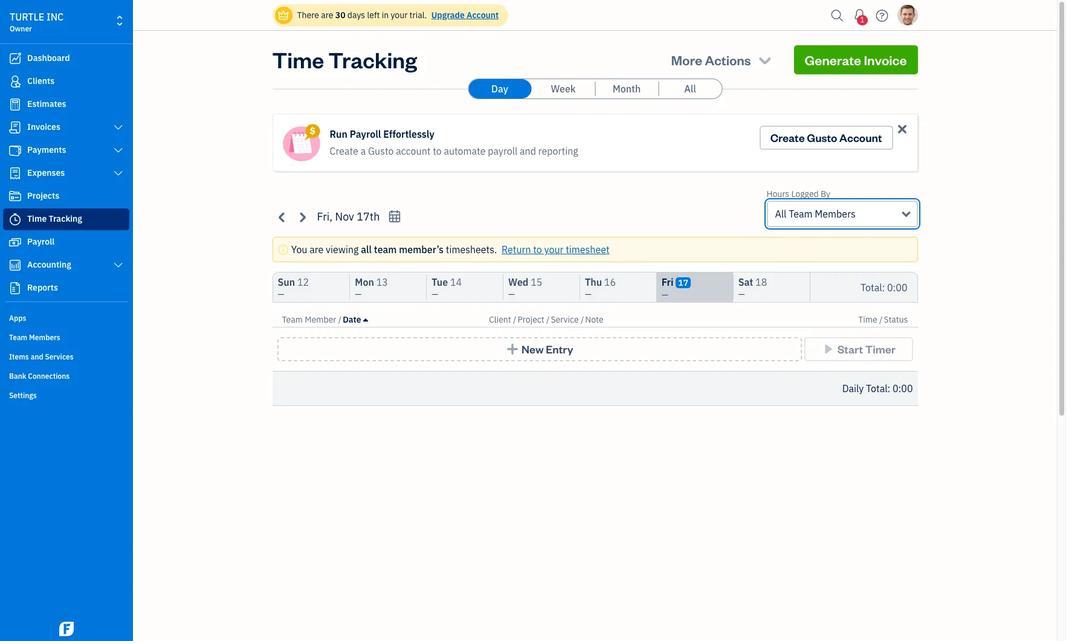 Task type: locate. For each thing, give the bounding box(es) containing it.
1 vertical spatial payroll
[[27, 236, 55, 247]]

all for all
[[685, 83, 696, 95]]

1 chevron large down image from the top
[[113, 123, 124, 132]]

18
[[756, 276, 767, 288]]

1 vertical spatial chevron large down image
[[113, 169, 124, 178]]

chevron large down image down estimates link
[[113, 123, 124, 132]]

time right timer icon
[[27, 213, 47, 224]]

payroll
[[488, 145, 518, 157]]

13
[[376, 276, 388, 288]]

2 vertical spatial team
[[9, 333, 27, 342]]

1 vertical spatial :
[[888, 383, 891, 395]]

2 horizontal spatial team
[[789, 208, 813, 220]]

mon 13 —
[[355, 276, 388, 300]]

effortlessly
[[383, 128, 435, 140]]

previous day image
[[275, 210, 289, 224]]

create inside 'run payroll effortlessly create a gusto account to automate payroll and reporting'
[[330, 145, 358, 157]]

projects link
[[3, 186, 129, 207]]

0 vertical spatial payroll
[[350, 128, 381, 140]]

invoice image
[[8, 122, 22, 134]]

1 horizontal spatial payroll
[[350, 128, 381, 140]]

are right you
[[310, 244, 324, 256]]

: right the daily
[[888, 383, 891, 395]]

tracking down left
[[329, 45, 417, 74]]

account right upgrade
[[467, 10, 499, 21]]

2 vertical spatial time
[[859, 314, 878, 325]]

estimates
[[27, 99, 66, 109]]

1 vertical spatial and
[[31, 353, 43, 362]]

account
[[467, 10, 499, 21], [840, 131, 882, 145]]

/ left status
[[880, 314, 883, 325]]

next day image
[[295, 210, 309, 224]]

0 horizontal spatial team
[[9, 333, 27, 342]]

days
[[348, 10, 365, 21]]

0 horizontal spatial time tracking
[[27, 213, 82, 224]]

1 vertical spatial account
[[840, 131, 882, 145]]

— for mon
[[355, 289, 362, 300]]

team left member at the left
[[282, 314, 303, 325]]

1 vertical spatial create
[[330, 145, 358, 157]]

— inside fri 17 —
[[662, 290, 669, 301]]

team members
[[9, 333, 60, 342]]

all down hours
[[775, 208, 787, 220]]

payroll inside main element
[[27, 236, 55, 247]]

1 horizontal spatial time tracking
[[272, 45, 417, 74]]

create down run
[[330, 145, 358, 157]]

members down by
[[815, 208, 856, 220]]

1 horizontal spatial and
[[520, 145, 536, 157]]

chevron large down image for invoices
[[113, 123, 124, 132]]

your right in
[[391, 10, 408, 21]]

new entry button
[[277, 337, 802, 362]]

tracking
[[329, 45, 417, 74], [49, 213, 82, 224]]

0 vertical spatial :
[[883, 281, 885, 294]]

chart image
[[8, 259, 22, 271]]

client image
[[8, 76, 22, 88]]

fri
[[662, 276, 674, 288]]

to right return
[[533, 244, 542, 256]]

project link
[[518, 314, 547, 325]]

time down there
[[272, 45, 324, 74]]

—
[[278, 289, 284, 300], [355, 289, 362, 300], [432, 289, 438, 300], [509, 289, 515, 300], [585, 289, 592, 300], [739, 289, 745, 300], [662, 290, 669, 301]]

— inside 'thu 16 —'
[[585, 289, 592, 300]]

are
[[321, 10, 333, 21], [310, 244, 324, 256]]

— inside sat 18 —
[[739, 289, 745, 300]]

17
[[678, 278, 689, 288]]

and right items
[[31, 353, 43, 362]]

main element
[[0, 0, 163, 642]]

0 vertical spatial members
[[815, 208, 856, 220]]

total
[[861, 281, 883, 294], [866, 383, 888, 395]]

tue 14 —
[[432, 276, 462, 300]]

and inside "link"
[[31, 353, 43, 362]]

accounting link
[[3, 255, 129, 276]]

and right payroll
[[520, 145, 536, 157]]

payroll link
[[3, 232, 129, 253]]

15
[[531, 276, 543, 288]]

— down mon
[[355, 289, 362, 300]]

time tracking
[[272, 45, 417, 74], [27, 213, 82, 224]]

chevron large down image inside the accounting link
[[113, 261, 124, 270]]

chevron large down image
[[113, 123, 124, 132], [113, 169, 124, 178]]

date link
[[343, 314, 368, 325]]

total right the daily
[[866, 383, 888, 395]]

chevron large down image up expenses link
[[113, 146, 124, 155]]

create inside button
[[771, 131, 805, 145]]

payments link
[[3, 140, 129, 161]]

0 horizontal spatial to
[[433, 145, 442, 157]]

0 vertical spatial account
[[467, 10, 499, 21]]

0 vertical spatial time
[[272, 45, 324, 74]]

0 horizontal spatial account
[[467, 10, 499, 21]]

2 chevron large down image from the top
[[113, 261, 124, 270]]

all
[[361, 244, 372, 256]]

1 vertical spatial are
[[310, 244, 324, 256]]

1 chevron large down image from the top
[[113, 146, 124, 155]]

0 horizontal spatial your
[[391, 10, 408, 21]]

team inside dropdown button
[[789, 208, 813, 220]]

0 horizontal spatial gusto
[[368, 145, 394, 157]]

30
[[335, 10, 346, 21]]

chevron large down image inside expenses link
[[113, 169, 124, 178]]

0 horizontal spatial create
[[330, 145, 358, 157]]

team
[[374, 244, 397, 256]]

0 horizontal spatial members
[[29, 333, 60, 342]]

payments
[[27, 145, 66, 155]]

0 vertical spatial and
[[520, 145, 536, 157]]

/ left date
[[338, 314, 342, 325]]

time left status
[[859, 314, 878, 325]]

week link
[[532, 79, 595, 99]]

1 vertical spatial time
[[27, 213, 47, 224]]

total up "time" link
[[861, 281, 883, 294]]

time tracking down 'projects' 'link'
[[27, 213, 82, 224]]

— inside tue 14 —
[[432, 289, 438, 300]]

project image
[[8, 190, 22, 203]]

1 horizontal spatial :
[[888, 383, 891, 395]]

expense image
[[8, 167, 22, 180]]

0 horizontal spatial payroll
[[27, 236, 55, 247]]

gusto inside 'run payroll effortlessly create a gusto account to automate payroll and reporting'
[[368, 145, 394, 157]]

0 vertical spatial gusto
[[807, 131, 838, 145]]

gusto up by
[[807, 131, 838, 145]]

your
[[391, 10, 408, 21], [545, 244, 564, 256]]

reporting
[[539, 145, 578, 157]]

1 vertical spatial all
[[775, 208, 787, 220]]

— down the tue
[[432, 289, 438, 300]]

payroll up a
[[350, 128, 381, 140]]

1 vertical spatial team
[[282, 314, 303, 325]]

0 horizontal spatial tracking
[[49, 213, 82, 224]]

payroll inside 'run payroll effortlessly create a gusto account to automate payroll and reporting'
[[350, 128, 381, 140]]

search image
[[828, 6, 847, 24]]

1 horizontal spatial to
[[533, 244, 542, 256]]

clients
[[27, 76, 55, 86]]

— down sat
[[739, 289, 745, 300]]

wed 15 —
[[509, 276, 543, 300]]

:
[[883, 281, 885, 294], [888, 383, 891, 395]]

to
[[433, 145, 442, 157], [533, 244, 542, 256]]

0 vertical spatial tracking
[[329, 45, 417, 74]]

create up hours
[[771, 131, 805, 145]]

1 horizontal spatial tracking
[[329, 45, 417, 74]]

0 vertical spatial all
[[685, 83, 696, 95]]

timesheet
[[566, 244, 610, 256]]

/ left note
[[581, 314, 584, 325]]

/
[[338, 314, 342, 325], [513, 314, 517, 325], [547, 314, 550, 325], [581, 314, 584, 325], [880, 314, 883, 325]]

time / status
[[859, 314, 908, 325]]

2 horizontal spatial time
[[859, 314, 878, 325]]

0 horizontal spatial and
[[31, 353, 43, 362]]

dashboard image
[[8, 53, 22, 65]]

upgrade account link
[[429, 10, 499, 21]]

0 vertical spatial chevron large down image
[[113, 146, 124, 155]]

chevron large down image down payroll link
[[113, 261, 124, 270]]

1 vertical spatial 0:00
[[893, 383, 913, 395]]

members inside dropdown button
[[815, 208, 856, 220]]

expenses link
[[3, 163, 129, 184]]

1 horizontal spatial members
[[815, 208, 856, 220]]

members
[[815, 208, 856, 220], [29, 333, 60, 342]]

day link
[[469, 79, 531, 99]]

/ right the client
[[513, 314, 517, 325]]

1 vertical spatial chevron large down image
[[113, 261, 124, 270]]

status link
[[884, 314, 908, 325]]

1 horizontal spatial create
[[771, 131, 805, 145]]

members up "items and services"
[[29, 333, 60, 342]]

are left 30
[[321, 10, 333, 21]]

to right account
[[433, 145, 442, 157]]

gusto right a
[[368, 145, 394, 157]]

your left timesheet
[[545, 244, 564, 256]]

— down fri
[[662, 290, 669, 301]]

0 horizontal spatial all
[[685, 83, 696, 95]]

: up time / status
[[883, 281, 885, 294]]

more
[[672, 51, 703, 68]]

sat
[[739, 276, 754, 288]]

0:00 up status
[[888, 281, 908, 294]]

sun
[[278, 276, 295, 288]]

payroll up accounting
[[27, 236, 55, 247]]

— inside mon 13 —
[[355, 289, 362, 300]]

payment image
[[8, 145, 22, 157]]

all down more
[[685, 83, 696, 95]]

new entry
[[522, 342, 574, 356]]

and inside 'run payroll effortlessly create a gusto account to automate payroll and reporting'
[[520, 145, 536, 157]]

0 vertical spatial chevron large down image
[[113, 123, 124, 132]]

team for team members
[[9, 333, 27, 342]]

2 chevron large down image from the top
[[113, 169, 124, 178]]

0 vertical spatial team
[[789, 208, 813, 220]]

info image
[[278, 242, 289, 257]]

chevron large down image
[[113, 146, 124, 155], [113, 261, 124, 270]]

1 vertical spatial time tracking
[[27, 213, 82, 224]]

clients link
[[3, 71, 129, 93]]

0 vertical spatial time tracking
[[272, 45, 417, 74]]

tue
[[432, 276, 448, 288]]

dashboard
[[27, 53, 70, 63]]

team down apps
[[9, 333, 27, 342]]

1 horizontal spatial account
[[840, 131, 882, 145]]

entry
[[546, 342, 574, 356]]

— down wed
[[509, 289, 515, 300]]

items and services
[[9, 353, 74, 362]]

wed
[[509, 276, 529, 288]]

account left close icon
[[840, 131, 882, 145]]

time tracking down 30
[[272, 45, 417, 74]]

services
[[45, 353, 74, 362]]

0 vertical spatial to
[[433, 145, 442, 157]]

owner
[[10, 24, 32, 33]]

1 vertical spatial total
[[866, 383, 888, 395]]

chevron large down image for accounting
[[113, 261, 124, 270]]

16
[[605, 276, 616, 288]]

— down thu
[[585, 289, 592, 300]]

1 horizontal spatial team
[[282, 314, 303, 325]]

client
[[489, 314, 511, 325]]

4 / from the left
[[581, 314, 584, 325]]

note
[[585, 314, 604, 325]]

money image
[[8, 236, 22, 249]]

0 vertical spatial are
[[321, 10, 333, 21]]

trial.
[[410, 10, 427, 21]]

a
[[361, 145, 366, 157]]

team down hours logged by
[[789, 208, 813, 220]]

1 horizontal spatial gusto
[[807, 131, 838, 145]]

0 vertical spatial your
[[391, 10, 408, 21]]

— inside wed 15 —
[[509, 289, 515, 300]]

create gusto account
[[771, 131, 882, 145]]

month link
[[596, 79, 658, 99]]

1 vertical spatial gusto
[[368, 145, 394, 157]]

you
[[291, 244, 307, 256]]

by
[[821, 189, 831, 200]]

0 vertical spatial create
[[771, 131, 805, 145]]

0:00
[[888, 281, 908, 294], [893, 383, 913, 395]]

reports
[[27, 282, 58, 293]]

1 horizontal spatial your
[[545, 244, 564, 256]]

chevron large down image up 'projects' 'link'
[[113, 169, 124, 178]]

/ left service on the right of the page
[[547, 314, 550, 325]]

0 horizontal spatial time
[[27, 213, 47, 224]]

— inside the "sun 12 —"
[[278, 289, 284, 300]]

1 vertical spatial tracking
[[49, 213, 82, 224]]

run payroll effortlessly create a gusto account to automate payroll and reporting
[[330, 128, 578, 157]]

0:00 right the daily
[[893, 383, 913, 395]]

account inside button
[[840, 131, 882, 145]]

create
[[771, 131, 805, 145], [330, 145, 358, 157]]

accounting
[[27, 259, 71, 270]]

service link
[[551, 314, 581, 325]]

tracking down 'projects' 'link'
[[49, 213, 82, 224]]

projects
[[27, 190, 59, 201]]

time
[[272, 45, 324, 74], [27, 213, 47, 224], [859, 314, 878, 325]]

all inside dropdown button
[[775, 208, 787, 220]]

team inside main element
[[9, 333, 27, 342]]

apps link
[[3, 309, 129, 327]]

1 horizontal spatial all
[[775, 208, 787, 220]]

1 vertical spatial members
[[29, 333, 60, 342]]

2 / from the left
[[513, 314, 517, 325]]

— down 'sun'
[[278, 289, 284, 300]]



Task type: vqa. For each thing, say whether or not it's contained in the screenshot.
'and'
yes



Task type: describe. For each thing, give the bounding box(es) containing it.
daily
[[843, 383, 864, 395]]

chevrondown image
[[757, 51, 774, 68]]

— for sat
[[739, 289, 745, 300]]

run
[[330, 128, 348, 140]]

1 vertical spatial to
[[533, 244, 542, 256]]

create gusto account button
[[760, 126, 893, 150]]

dashboard link
[[3, 48, 129, 70]]

members inside main element
[[29, 333, 60, 342]]

are for there
[[321, 10, 333, 21]]

reports link
[[3, 278, 129, 299]]

thu
[[585, 276, 602, 288]]

client / project / service / note
[[489, 314, 604, 325]]

— for wed
[[509, 289, 515, 300]]

time tracking inside main element
[[27, 213, 82, 224]]

are for you
[[310, 244, 324, 256]]

3 / from the left
[[547, 314, 550, 325]]

there
[[297, 10, 319, 21]]

all team members button
[[767, 201, 918, 227]]

to inside 'run payroll effortlessly create a gusto account to automate payroll and reporting'
[[433, 145, 442, 157]]

caretup image
[[363, 315, 368, 325]]

actions
[[705, 51, 751, 68]]

12
[[297, 276, 309, 288]]

crown image
[[277, 9, 290, 21]]

viewing
[[326, 244, 359, 256]]

there are 30 days left in your trial. upgrade account
[[297, 10, 499, 21]]

sat 18 —
[[739, 276, 767, 300]]

service
[[551, 314, 579, 325]]

inc
[[47, 11, 64, 23]]

team members link
[[3, 328, 129, 346]]

invoices
[[27, 122, 60, 132]]

you are viewing all team member's timesheets. return to your timesheet
[[291, 244, 610, 256]]

daily total : 0:00
[[843, 383, 913, 395]]

time tracking link
[[3, 209, 129, 230]]

thu 16 —
[[585, 276, 616, 300]]

status
[[884, 314, 908, 325]]

automate
[[444, 145, 486, 157]]

team member /
[[282, 314, 342, 325]]

turtle
[[10, 11, 44, 23]]

generate invoice button
[[794, 45, 918, 74]]

connections
[[28, 372, 70, 381]]

invoices link
[[3, 117, 129, 138]]

plus image
[[506, 343, 520, 356]]

1 button
[[850, 3, 870, 27]]

tracking inside main element
[[49, 213, 82, 224]]

go to help image
[[873, 6, 892, 24]]

fri, nov 17th
[[317, 210, 380, 224]]

chevron large down image for expenses
[[113, 169, 124, 178]]

0 horizontal spatial :
[[883, 281, 885, 294]]

settings
[[9, 391, 37, 400]]

choose a date image
[[388, 210, 402, 224]]

— for thu
[[585, 289, 592, 300]]

apps
[[9, 314, 26, 323]]

sun 12 —
[[278, 276, 309, 300]]

hours
[[767, 189, 790, 200]]

start timer image
[[822, 343, 836, 356]]

estimate image
[[8, 99, 22, 111]]

member
[[305, 314, 336, 325]]

timesheets.
[[446, 244, 497, 256]]

all for all team members
[[775, 208, 787, 220]]

mon
[[355, 276, 374, 288]]

fri,
[[317, 210, 333, 224]]

close image
[[896, 122, 910, 136]]

14
[[450, 276, 462, 288]]

hours logged by
[[767, 189, 831, 200]]

freshbooks image
[[57, 622, 76, 637]]

bank connections link
[[3, 367, 129, 385]]

0 vertical spatial total
[[861, 281, 883, 294]]

1 / from the left
[[338, 314, 342, 325]]

items
[[9, 353, 29, 362]]

gusto inside button
[[807, 131, 838, 145]]

project
[[518, 314, 545, 325]]

estimates link
[[3, 94, 129, 115]]

time inside main element
[[27, 213, 47, 224]]

invoice
[[864, 51, 907, 68]]

return
[[502, 244, 531, 256]]

note link
[[585, 314, 604, 325]]

0 vertical spatial 0:00
[[888, 281, 908, 294]]

date
[[343, 314, 361, 325]]

1
[[861, 15, 865, 24]]

timer image
[[8, 213, 22, 226]]

time link
[[859, 314, 880, 325]]

1 vertical spatial your
[[545, 244, 564, 256]]

— for tue
[[432, 289, 438, 300]]

— for fri
[[662, 290, 669, 301]]

logged
[[792, 189, 819, 200]]

week
[[551, 83, 576, 95]]

17th
[[357, 210, 380, 224]]

day
[[492, 83, 508, 95]]

fri 17 —
[[662, 276, 689, 301]]

new
[[522, 342, 544, 356]]

turtle inc owner
[[10, 11, 64, 33]]

chevron large down image for payments
[[113, 146, 124, 155]]

report image
[[8, 282, 22, 294]]

generate
[[805, 51, 862, 68]]

return to your timesheet button
[[502, 242, 610, 257]]

bank
[[9, 372, 26, 381]]

team for team member /
[[282, 314, 303, 325]]

5 / from the left
[[880, 314, 883, 325]]

expenses
[[27, 167, 65, 178]]

month
[[613, 83, 641, 95]]

settings link
[[3, 386, 129, 405]]

1 horizontal spatial time
[[272, 45, 324, 74]]

— for sun
[[278, 289, 284, 300]]



